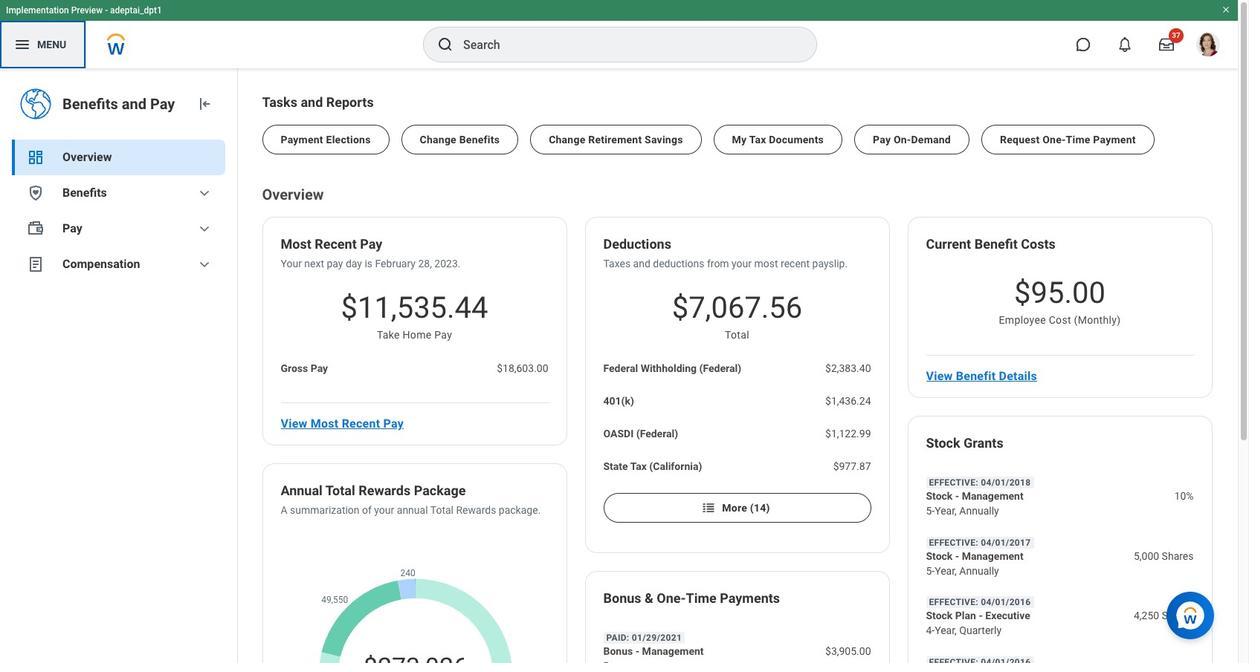 Task type: locate. For each thing, give the bounding box(es) containing it.
1 vertical spatial total
[[326, 483, 355, 499]]

one- right &
[[657, 591, 686, 607]]

view for view benefit details
[[926, 369, 953, 383]]

year, for 5,000 shares
[[935, 566, 957, 577]]

year,
[[935, 505, 957, 517], [935, 566, 957, 577], [935, 626, 957, 638]]

tax inside button
[[749, 134, 766, 146]]

0 vertical spatial your
[[732, 258, 752, 270]]

annually for 10%
[[959, 505, 999, 517]]

stock - management 5-year, annually down the effective: 04/01/2017
[[926, 551, 1024, 577]]

0 horizontal spatial change
[[420, 134, 456, 146]]

total down $7,067.56
[[725, 329, 749, 341]]

payments
[[720, 591, 780, 607]]

shares right 4,250
[[1162, 611, 1194, 623]]

- down effective: 04/01/2016
[[979, 611, 983, 623]]

1 horizontal spatial time
[[1066, 134, 1090, 146]]

dashboard image
[[27, 149, 45, 167]]

reports
[[326, 94, 374, 110]]

view for view most recent pay
[[281, 417, 307, 431]]

0 vertical spatial total
[[725, 329, 749, 341]]

0 horizontal spatial total
[[326, 483, 355, 499]]

0 vertical spatial overview
[[62, 150, 112, 164]]

3 effective: from the top
[[929, 598, 978, 609]]

4 stock from the top
[[926, 611, 953, 623]]

$7,067.56
[[672, 291, 802, 326]]

- inside stock plan - executive 4-year, quarterly
[[979, 611, 983, 623]]

overview
[[62, 150, 112, 164], [262, 186, 324, 204]]

5- for 10%
[[926, 505, 935, 517]]

1 payment from the left
[[281, 134, 323, 146]]

1 vertical spatial stock - management 5-year, annually
[[926, 551, 1024, 577]]

1 vertical spatial chevron down small image
[[196, 256, 213, 274]]

benefits
[[62, 95, 118, 113], [459, 134, 500, 146], [62, 186, 107, 200]]

shares for 4,250 shares
[[1162, 611, 1194, 623]]

pay up your next pay day is february 28, 2023. element
[[360, 236, 382, 252]]

deductions taxes and deductions from your most recent payslip.
[[603, 236, 848, 270]]

5- down the effective: 04/01/2017
[[926, 566, 935, 577]]

your
[[732, 258, 752, 270], [374, 505, 394, 517]]

benefit left details
[[956, 369, 996, 383]]

0 vertical spatial one-
[[1042, 134, 1066, 146]]

your inside annual total rewards package a summarization of your annual total rewards package.
[[374, 505, 394, 517]]

shares right 5,000 at the right of the page
[[1162, 551, 1194, 563]]

pay up annual total rewards package element
[[383, 417, 404, 431]]

february
[[375, 258, 416, 270]]

overview down payment elections
[[262, 186, 324, 204]]

state
[[603, 461, 628, 473]]

year, down plan at bottom
[[935, 626, 957, 638]]

chevron down small image down chevron down small icon
[[196, 256, 213, 274]]

annually for 5,000 shares
[[959, 566, 999, 577]]

1 vertical spatial bonus
[[603, 646, 633, 658]]

a
[[281, 505, 287, 517]]

tax for state
[[630, 461, 647, 473]]

5-
[[926, 505, 935, 517], [926, 566, 935, 577]]

401(k)
[[603, 396, 634, 407]]

0 vertical spatial tax
[[749, 134, 766, 146]]

benefit for view
[[956, 369, 996, 383]]

2 vertical spatial management
[[642, 646, 704, 658]]

1 vertical spatial one-
[[657, 591, 686, 607]]

1 vertical spatial year,
[[935, 566, 957, 577]]

tax
[[749, 134, 766, 146], [630, 461, 647, 473]]

time left "payments"
[[686, 591, 717, 607]]

1 horizontal spatial overview
[[262, 186, 324, 204]]

1 chevron down small image from the top
[[196, 184, 213, 202]]

(federal)
[[699, 363, 741, 375], [636, 428, 678, 440]]

(california)
[[649, 461, 702, 473]]

1 vertical spatial view
[[281, 417, 307, 431]]

1 year, from the top
[[935, 505, 957, 517]]

view benefit details button
[[920, 361, 1043, 391]]

(federal) up state tax (california)
[[636, 428, 678, 440]]

1 vertical spatial management
[[962, 551, 1024, 563]]

stock inside stock plan - executive 4-year, quarterly
[[926, 611, 953, 623]]

request one-time payment button
[[981, 125, 1154, 155]]

0 vertical spatial view
[[926, 369, 953, 383]]

withholding
[[641, 363, 697, 375]]

0 vertical spatial (federal)
[[699, 363, 741, 375]]

pay right "home"
[[434, 329, 452, 341]]

recent up annual total rewards package element
[[342, 417, 380, 431]]

1 vertical spatial 5-
[[926, 566, 935, 577]]

payment
[[281, 134, 323, 146], [1093, 134, 1136, 146]]

payslip.
[[812, 258, 848, 270]]

bonus for bonus - management
[[603, 646, 633, 658]]

rewards up of
[[359, 483, 411, 499]]

federal
[[603, 363, 638, 375]]

0 vertical spatial 5-
[[926, 505, 935, 517]]

total down package
[[430, 505, 454, 517]]

menu button
[[0, 21, 86, 68]]

2 payment from the left
[[1093, 134, 1136, 146]]

- down effective: 04/01/2018
[[955, 491, 959, 502]]

0 vertical spatial stock - management 5-year, annually
[[926, 491, 1024, 517]]

stock left grants
[[926, 436, 960, 451]]

1 vertical spatial your
[[374, 505, 394, 517]]

pay on-demand
[[873, 134, 951, 146]]

stock - management 5-year, annually down effective: 04/01/2018
[[926, 491, 1024, 517]]

most
[[281, 236, 311, 252], [311, 417, 339, 431]]

1 stock - management 5-year, annually from the top
[[926, 491, 1024, 517]]

1 vertical spatial time
[[686, 591, 717, 607]]

compensation button
[[12, 247, 225, 283]]

1 vertical spatial effective:
[[929, 538, 978, 548]]

stock up 4-
[[926, 611, 953, 623]]

0 horizontal spatial (federal)
[[636, 428, 678, 440]]

2 vertical spatial effective:
[[929, 598, 978, 609]]

take
[[377, 329, 400, 341]]

$95.00
[[1014, 276, 1106, 311]]

(federal) right withholding
[[699, 363, 741, 375]]

tax right state
[[630, 461, 647, 473]]

my tax documents
[[732, 134, 824, 146]]

home
[[403, 329, 432, 341]]

1 shares from the top
[[1162, 551, 1194, 563]]

management for 10%
[[962, 491, 1024, 502]]

stock for 5,000 shares
[[926, 551, 953, 563]]

1 vertical spatial annually
[[959, 566, 999, 577]]

1 horizontal spatial change
[[549, 134, 585, 146]]

annual
[[281, 483, 323, 499]]

2 horizontal spatial and
[[633, 258, 650, 270]]

1 horizontal spatial your
[[732, 258, 752, 270]]

document alt image
[[27, 256, 45, 274]]

and up overview link
[[122, 95, 146, 113]]

list
[[262, 113, 1214, 155]]

on-
[[894, 134, 911, 146]]

1 annually from the top
[[959, 505, 999, 517]]

bonus for bonus & one-time payments
[[603, 591, 641, 607]]

1 5- from the top
[[926, 505, 935, 517]]

view up stock grants
[[926, 369, 953, 383]]

effective: left 04/01/2017
[[929, 538, 978, 548]]

taxes
[[603, 258, 631, 270]]

0 vertical spatial chevron down small image
[[196, 184, 213, 202]]

time inside button
[[1066, 134, 1090, 146]]

implementation preview -   adeptai_dpt1
[[6, 5, 162, 16]]

your right from
[[732, 258, 752, 270]]

and for tasks
[[301, 94, 323, 110]]

one- inside 'element'
[[657, 591, 686, 607]]

bonus down paid:
[[603, 646, 633, 658]]

year, down the effective: 04/01/2017
[[935, 566, 957, 577]]

2 annually from the top
[[959, 566, 999, 577]]

annually down effective: 04/01/2018
[[959, 505, 999, 517]]

is
[[365, 258, 373, 270]]

0 horizontal spatial time
[[686, 591, 717, 607]]

0 horizontal spatial view
[[281, 417, 307, 431]]

2 chevron down small image from the top
[[196, 256, 213, 274]]

oasdi
[[603, 428, 634, 440]]

annually
[[959, 505, 999, 517], [959, 566, 999, 577]]

1 vertical spatial recent
[[342, 417, 380, 431]]

overview link
[[12, 140, 225, 175]]

justify image
[[13, 36, 31, 54]]

1 vertical spatial benefit
[[956, 369, 996, 383]]

time right request
[[1066, 134, 1090, 146]]

1 horizontal spatial payment
[[1093, 134, 1136, 146]]

payment elections
[[281, 134, 371, 146]]

effective: 04/01/2018
[[929, 478, 1031, 488]]

0 vertical spatial recent
[[315, 236, 357, 252]]

overview up the benefits dropdown button
[[62, 150, 112, 164]]

effective: up plan at bottom
[[929, 598, 978, 609]]

benefits inside dropdown button
[[62, 186, 107, 200]]

2 stock - management 5-year, annually from the top
[[926, 551, 1024, 577]]

stock - management 5-year, annually for 10%
[[926, 491, 1024, 517]]

view down gross
[[281, 417, 307, 431]]

0 horizontal spatial overview
[[62, 150, 112, 164]]

stock - management 5-year, annually for 5,000 shares
[[926, 551, 1024, 577]]

management down effective: 04/01/2018
[[962, 491, 1024, 502]]

0 horizontal spatial your
[[374, 505, 394, 517]]

0 horizontal spatial rewards
[[359, 483, 411, 499]]

5- down effective: 04/01/2018
[[926, 505, 935, 517]]

1 horizontal spatial one-
[[1042, 134, 1066, 146]]

oasdi (federal)
[[603, 428, 678, 440]]

2 horizontal spatial total
[[725, 329, 749, 341]]

paid: 01/29/2021
[[606, 633, 682, 644]]

(14)
[[750, 503, 770, 515]]

and right tasks
[[301, 94, 323, 110]]

pay inside dropdown button
[[62, 222, 82, 236]]

3 stock from the top
[[926, 551, 953, 563]]

current
[[926, 236, 971, 252]]

payment inside button
[[281, 134, 323, 146]]

a summarization of your annual total rewards package. element
[[281, 503, 541, 518]]

management down the 01/29/2021
[[642, 646, 704, 658]]

bonus & one-time payments element
[[603, 590, 780, 611]]

menu
[[37, 38, 66, 50]]

bonus left &
[[603, 591, 641, 607]]

payment elections button
[[262, 125, 389, 155]]

current benefit costs
[[926, 236, 1056, 252]]

3 year, from the top
[[935, 626, 957, 638]]

5,000 shares
[[1134, 551, 1194, 563]]

total
[[725, 329, 749, 341], [326, 483, 355, 499], [430, 505, 454, 517]]

deductions
[[653, 258, 704, 270]]

$7,067.56 total
[[672, 291, 802, 341]]

1 vertical spatial shares
[[1162, 611, 1194, 623]]

chevron down small image up chevron down small icon
[[196, 184, 213, 202]]

1 vertical spatial tax
[[630, 461, 647, 473]]

0 vertical spatial time
[[1066, 134, 1090, 146]]

0 horizontal spatial tax
[[630, 461, 647, 473]]

and inside navigation pane region
[[122, 95, 146, 113]]

management down the effective: 04/01/2017
[[962, 551, 1024, 563]]

change for change retirement savings
[[549, 134, 585, 146]]

1 horizontal spatial rewards
[[456, 505, 496, 517]]

1 vertical spatial benefits
[[459, 134, 500, 146]]

stock down the effective: 04/01/2017
[[926, 551, 953, 563]]

2 stock from the top
[[926, 491, 953, 502]]

compensation
[[62, 257, 140, 271]]

2 vertical spatial benefits
[[62, 186, 107, 200]]

most
[[754, 258, 778, 270]]

0 vertical spatial most
[[281, 236, 311, 252]]

2 year, from the top
[[935, 566, 957, 577]]

one- right request
[[1042, 134, 1066, 146]]

chevron down small image for benefits
[[196, 184, 213, 202]]

1 horizontal spatial and
[[301, 94, 323, 110]]

annual total rewards package element
[[281, 483, 466, 503]]

chevron down small image
[[196, 184, 213, 202], [196, 256, 213, 274]]

rewards down package
[[456, 505, 496, 517]]

benefit inside button
[[956, 369, 996, 383]]

change benefits button
[[401, 125, 518, 155]]

annually down the effective: 04/01/2017
[[959, 566, 999, 577]]

inbox large image
[[1159, 37, 1174, 52]]

deductions
[[603, 236, 671, 252]]

your right of
[[374, 505, 394, 517]]

your
[[281, 258, 302, 270]]

0 horizontal spatial and
[[122, 95, 146, 113]]

recent up pay
[[315, 236, 357, 252]]

2 bonus from the top
[[603, 646, 633, 658]]

0 horizontal spatial one-
[[657, 591, 686, 607]]

0 vertical spatial effective:
[[929, 478, 978, 488]]

0 vertical spatial bonus
[[603, 591, 641, 607]]

management
[[962, 491, 1024, 502], [962, 551, 1024, 563], [642, 646, 704, 658]]

1 horizontal spatial view
[[926, 369, 953, 383]]

total inside $7,067.56 total
[[725, 329, 749, 341]]

2 vertical spatial year,
[[935, 626, 957, 638]]

1 bonus from the top
[[603, 591, 641, 607]]

2 shares from the top
[[1162, 611, 1194, 623]]

1 change from the left
[[420, 134, 456, 146]]

1 vertical spatial (federal)
[[636, 428, 678, 440]]

stock grants element
[[926, 435, 1003, 456]]

chevron down small image for compensation
[[196, 256, 213, 274]]

total up "summarization"
[[326, 483, 355, 499]]

2 change from the left
[[549, 134, 585, 146]]

0 vertical spatial management
[[962, 491, 1024, 502]]

1 horizontal spatial (federal)
[[699, 363, 741, 375]]

$2,383.40
[[825, 363, 871, 375]]

2 5- from the top
[[926, 566, 935, 577]]

elections
[[326, 134, 371, 146]]

4-
[[926, 626, 935, 638]]

benefit left costs
[[975, 236, 1018, 252]]

deductions element
[[603, 236, 671, 257]]

0 horizontal spatial payment
[[281, 134, 323, 146]]

taxes and deductions from your most recent payslip. element
[[603, 257, 848, 271]]

bonus inside 'element'
[[603, 591, 641, 607]]

most down gross pay
[[311, 417, 339, 431]]

0 vertical spatial shares
[[1162, 551, 1194, 563]]

year, down effective: 04/01/2018
[[935, 505, 957, 517]]

search image
[[436, 36, 454, 54]]

pay
[[150, 95, 175, 113], [873, 134, 891, 146], [62, 222, 82, 236], [360, 236, 382, 252], [434, 329, 452, 341], [311, 363, 328, 375], [383, 417, 404, 431]]

most up your
[[281, 236, 311, 252]]

1 horizontal spatial tax
[[749, 134, 766, 146]]

list containing payment elections
[[262, 113, 1214, 155]]

and down deductions 'element'
[[633, 258, 650, 270]]

effective: down stock grants element
[[929, 478, 978, 488]]

2 vertical spatial total
[[430, 505, 454, 517]]

tax for my
[[749, 134, 766, 146]]

grants
[[964, 436, 1003, 451]]

0 vertical spatial year,
[[935, 505, 957, 517]]

stock down effective: 04/01/2018
[[926, 491, 953, 502]]

view
[[926, 369, 953, 383], [281, 417, 307, 431]]

28,
[[418, 258, 432, 270]]

tax right my
[[749, 134, 766, 146]]

package.
[[499, 505, 541, 517]]

benefit inside 'element'
[[975, 236, 1018, 252]]

2 effective: from the top
[[929, 538, 978, 548]]

- right preview
[[105, 5, 108, 16]]

0 vertical spatial annually
[[959, 505, 999, 517]]

bonus
[[603, 591, 641, 607], [603, 646, 633, 658]]

management for 5,000 shares
[[962, 551, 1024, 563]]

effective: for 5,000
[[929, 538, 978, 548]]

0 vertical spatial benefits
[[62, 95, 118, 113]]

gross
[[281, 363, 308, 375]]

pay right task pay icon
[[62, 222, 82, 236]]

recent inside button
[[342, 417, 380, 431]]

benefits button
[[12, 175, 225, 211]]

most inside 'most recent pay your next pay day is february 28, 2023.'
[[281, 236, 311, 252]]

annual
[[397, 505, 428, 517]]

- down the effective: 04/01/2017
[[955, 551, 959, 563]]

state tax (california)
[[603, 461, 702, 473]]

1 vertical spatial most
[[311, 417, 339, 431]]

0 vertical spatial benefit
[[975, 236, 1018, 252]]



Task type: vqa. For each thing, say whether or not it's contained in the screenshot.


Task type: describe. For each thing, give the bounding box(es) containing it.
one- inside button
[[1042, 134, 1066, 146]]

effective: for 4,250
[[929, 598, 978, 609]]

retirement
[[588, 134, 642, 146]]

demand
[[911, 134, 951, 146]]

year, for 10%
[[935, 505, 957, 517]]

executive
[[985, 611, 1030, 623]]

stock for 4,250 shares
[[926, 611, 953, 623]]

notifications large image
[[1117, 37, 1132, 52]]

package
[[414, 483, 466, 499]]

Search Workday  search field
[[463, 28, 786, 61]]

37
[[1172, 31, 1180, 39]]

01/29/2021
[[632, 633, 682, 644]]

gross pay
[[281, 363, 328, 375]]

change benefits
[[420, 134, 500, 146]]

next
[[304, 258, 324, 270]]

2023.
[[434, 258, 461, 270]]

effective: 04/01/2017
[[929, 538, 1031, 548]]

$95.00 employee cost (monthly)
[[999, 276, 1121, 326]]

1 horizontal spatial total
[[430, 505, 454, 517]]

list view image
[[701, 501, 716, 516]]

change for change benefits
[[420, 134, 456, 146]]

cost
[[1049, 315, 1071, 326]]

(monthly)
[[1074, 315, 1121, 326]]

your next pay day is february 28, 2023. element
[[281, 257, 461, 271]]

profile logan mcneil image
[[1196, 33, 1220, 60]]

navigation pane region
[[0, 68, 238, 664]]

pay left on-
[[873, 134, 891, 146]]

most inside button
[[311, 417, 339, 431]]

request
[[1000, 134, 1040, 146]]

total for annual
[[326, 483, 355, 499]]

current benefit costs element
[[926, 236, 1056, 257]]

tasks
[[262, 94, 297, 110]]

effective: 04/01/2016
[[929, 598, 1031, 609]]

stock plan - executive 4-year, quarterly
[[926, 611, 1030, 638]]

most recent pay element
[[281, 236, 382, 257]]

of
[[362, 505, 372, 517]]

pay inside 'most recent pay your next pay day is february 28, 2023.'
[[360, 236, 382, 252]]

1 vertical spatial rewards
[[456, 505, 496, 517]]

stock grants
[[926, 436, 1003, 451]]

request one-time payment
[[1000, 134, 1136, 146]]

benefits image
[[27, 184, 45, 202]]

pay left transformation import image
[[150, 95, 175, 113]]

more (14) button
[[603, 494, 871, 523]]

paid:
[[606, 633, 629, 644]]

preview
[[71, 5, 103, 16]]

04/01/2016
[[981, 598, 1031, 609]]

and inside the deductions taxes and deductions from your most recent payslip.
[[633, 258, 650, 270]]

4,250
[[1134, 611, 1159, 623]]

day
[[346, 258, 362, 270]]

federal withholding (federal)
[[603, 363, 741, 375]]

bonus - management
[[603, 646, 704, 658]]

payment inside button
[[1093, 134, 1136, 146]]

10%
[[1174, 491, 1194, 502]]

overview inside navigation pane region
[[62, 150, 112, 164]]

tasks and reports
[[262, 94, 374, 110]]

$3,905.00
[[825, 646, 871, 658]]

4,250 shares
[[1134, 611, 1194, 623]]

adeptai_dpt1
[[110, 5, 162, 16]]

$18,603.00
[[497, 363, 548, 375]]

37 button
[[1150, 28, 1184, 61]]

- inside menu banner
[[105, 5, 108, 16]]

and for benefits
[[122, 95, 146, 113]]

benefits and pay element
[[62, 94, 184, 114]]

more
[[722, 503, 747, 515]]

your inside the deductions taxes and deductions from your most recent payslip.
[[732, 258, 752, 270]]

pay button
[[12, 211, 225, 247]]

$1,436.24
[[825, 396, 871, 407]]

pay inside $11,535.44 take home pay
[[434, 329, 452, 341]]

&
[[645, 591, 653, 607]]

$977.87
[[833, 461, 871, 473]]

bonus & one-time payments
[[603, 591, 780, 607]]

pay right gross
[[311, 363, 328, 375]]

benefits inside button
[[459, 134, 500, 146]]

1 vertical spatial overview
[[262, 186, 324, 204]]

documents
[[769, 134, 824, 146]]

benefits for benefits
[[62, 186, 107, 200]]

quarterly
[[959, 626, 1002, 638]]

5- for 5,000 shares
[[926, 566, 935, 577]]

most recent pay your next pay day is february 28, 2023.
[[281, 236, 461, 270]]

stock for 10%
[[926, 491, 953, 502]]

chevron down small image
[[196, 220, 213, 238]]

from
[[707, 258, 729, 270]]

0 vertical spatial rewards
[[359, 483, 411, 499]]

menu banner
[[0, 0, 1238, 68]]

pay
[[327, 258, 343, 270]]

5,000
[[1134, 551, 1159, 563]]

change retirement savings
[[549, 134, 683, 146]]

benefits for benefits and pay
[[62, 95, 118, 113]]

04/01/2017
[[981, 538, 1031, 548]]

task pay image
[[27, 220, 45, 238]]

costs
[[1021, 236, 1056, 252]]

view most recent pay button
[[275, 409, 410, 439]]

time inside 'element'
[[686, 591, 717, 607]]

change retirement savings button
[[530, 125, 702, 155]]

close environment banner image
[[1222, 5, 1230, 14]]

1 stock from the top
[[926, 436, 960, 451]]

1 effective: from the top
[[929, 478, 978, 488]]

$1,122.99
[[825, 428, 871, 440]]

- down paid: 01/29/2021
[[635, 646, 640, 658]]

transformation import image
[[196, 95, 213, 113]]

my tax documents button
[[713, 125, 842, 155]]

04/01/2018
[[981, 478, 1031, 488]]

recent
[[781, 258, 810, 270]]

recent inside 'most recent pay your next pay day is february 28, 2023.'
[[315, 236, 357, 252]]

plan
[[955, 611, 976, 623]]

more (14)
[[722, 503, 770, 515]]

benefit for current
[[975, 236, 1018, 252]]

my
[[732, 134, 747, 146]]

benefits and pay
[[62, 95, 175, 113]]

shares for 5,000 shares
[[1162, 551, 1194, 563]]

total for $7,067.56
[[725, 329, 749, 341]]

annual total rewards package a summarization of your annual total rewards package.
[[281, 483, 541, 517]]

year, inside stock plan - executive 4-year, quarterly
[[935, 626, 957, 638]]

summarization
[[290, 505, 360, 517]]

$11,535.44
[[341, 291, 488, 326]]



